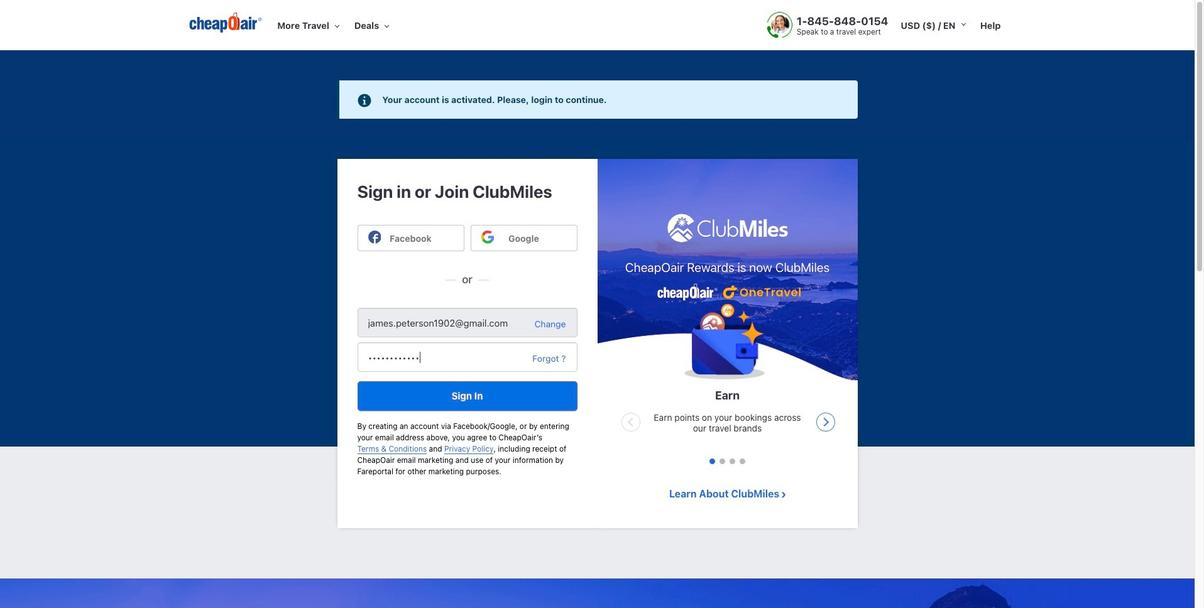 Task type: locate. For each thing, give the bounding box(es) containing it.
cheapoair image
[[189, 13, 262, 33]]

social signin google element
[[471, 225, 577, 252]]

None email field
[[357, 308, 577, 338]]

Enter Password password field
[[357, 343, 577, 372]]



Task type: vqa. For each thing, say whether or not it's contained in the screenshot.
Social signin Facebook element
yes



Task type: describe. For each thing, give the bounding box(es) containing it.
social signin facebook image
[[368, 231, 381, 244]]

call agent picture image
[[767, 12, 793, 38]]

social signin facebook element
[[357, 225, 464, 252]]

social signin google image
[[481, 231, 494, 244]]



